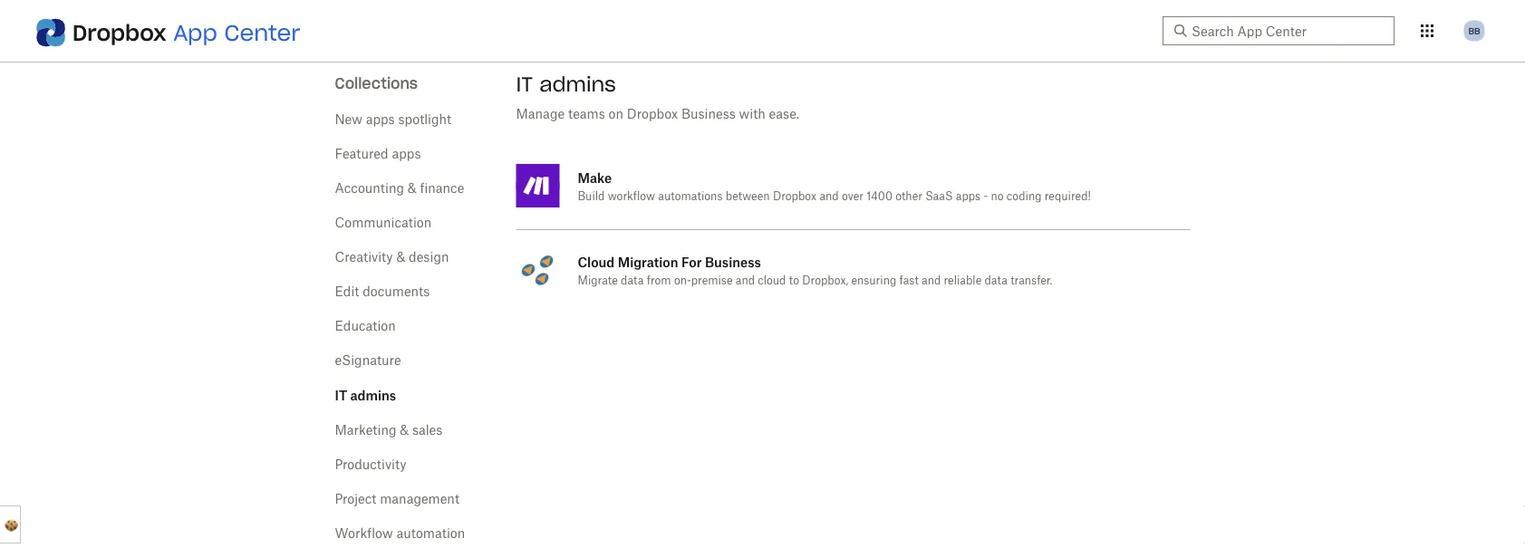 Task type: locate. For each thing, give the bounding box(es) containing it.
admins
[[540, 72, 616, 97], [350, 387, 396, 403]]

new apps spotlight link
[[335, 113, 452, 126]]

fast
[[900, 276, 919, 286]]

data
[[621, 276, 644, 286], [985, 276, 1008, 286]]

with
[[739, 108, 766, 121]]

dropbox
[[73, 19, 167, 46], [627, 108, 678, 121], [773, 191, 817, 202]]

apps
[[366, 113, 395, 126], [392, 148, 421, 160], [956, 191, 981, 202]]

2 vertical spatial dropbox
[[773, 191, 817, 202]]

and
[[820, 191, 839, 202], [736, 276, 755, 286], [922, 276, 941, 286]]

creativity
[[335, 251, 393, 264]]

1 vertical spatial apps
[[392, 148, 421, 160]]

& left the sales at bottom
[[400, 424, 409, 437]]

ensuring
[[852, 276, 897, 286]]

education
[[335, 320, 396, 333]]

dropbox right "on"
[[627, 108, 678, 121]]

1 horizontal spatial it admins
[[516, 72, 616, 97]]

0 horizontal spatial admins
[[350, 387, 396, 403]]

dropbox right between
[[773, 191, 817, 202]]

workflow automation
[[335, 528, 465, 540]]

edit documents
[[335, 286, 430, 298]]

2 vertical spatial apps
[[956, 191, 981, 202]]

to
[[789, 276, 799, 286]]

management
[[380, 493, 460, 506]]

other
[[896, 191, 923, 202]]

& left finance
[[408, 182, 417, 195]]

& left design at the top of the page
[[397, 251, 405, 264]]

1 horizontal spatial admins
[[540, 72, 616, 97]]

it admins down esignature
[[335, 387, 396, 403]]

1 horizontal spatial it
[[516, 72, 533, 97]]

business left with
[[682, 108, 736, 121]]

make build workflow automations between dropbox and over 1400 other saas apps - no coding required!
[[578, 170, 1091, 202]]

0 horizontal spatial dropbox
[[73, 19, 167, 46]]

it up manage
[[516, 72, 533, 97]]

cloud
[[578, 254, 615, 270]]

required!
[[1045, 191, 1091, 202]]

1 vertical spatial business
[[705, 254, 761, 270]]

migrate
[[578, 276, 618, 286]]

dropbox left app
[[73, 19, 167, 46]]

dropbox inside make build workflow automations between dropbox and over 1400 other saas apps - no coding required!
[[773, 191, 817, 202]]

data right reliable at the right of page
[[985, 276, 1008, 286]]

it admins
[[516, 72, 616, 97], [335, 387, 396, 403]]

1 vertical spatial admins
[[350, 387, 396, 403]]

0 vertical spatial it admins
[[516, 72, 616, 97]]

on-
[[674, 276, 691, 286]]

1 horizontal spatial and
[[820, 191, 839, 202]]

admins up teams
[[540, 72, 616, 97]]

and inside make build workflow automations between dropbox and over 1400 other saas apps - no coding required!
[[820, 191, 839, 202]]

it admins up teams
[[516, 72, 616, 97]]

apps left the -
[[956, 191, 981, 202]]

productivity
[[335, 459, 407, 471]]

0 horizontal spatial it admins
[[335, 387, 396, 403]]

premise
[[691, 276, 733, 286]]

0 horizontal spatial data
[[621, 276, 644, 286]]

sales
[[412, 424, 443, 437]]

2 horizontal spatial dropbox
[[773, 191, 817, 202]]

and right fast
[[922, 276, 941, 286]]

business
[[682, 108, 736, 121], [705, 254, 761, 270]]

apps right new on the left
[[366, 113, 395, 126]]

1 data from the left
[[621, 276, 644, 286]]

1 horizontal spatial data
[[985, 276, 1008, 286]]

reliable
[[944, 276, 982, 286]]

it up the marketing on the left bottom
[[335, 387, 347, 403]]

transfer.
[[1011, 276, 1053, 286]]

&
[[408, 182, 417, 195], [397, 251, 405, 264], [400, 424, 409, 437]]

and left over
[[820, 191, 839, 202]]

apps up accounting & finance at the top left
[[392, 148, 421, 160]]

on
[[609, 108, 624, 121]]

communication
[[335, 217, 432, 229]]

documents
[[363, 286, 430, 298]]

and left "cloud"
[[736, 276, 755, 286]]

project management link
[[335, 493, 460, 506]]

2 vertical spatial &
[[400, 424, 409, 437]]

1 horizontal spatial dropbox
[[627, 108, 678, 121]]

1 vertical spatial it
[[335, 387, 347, 403]]

1 vertical spatial &
[[397, 251, 405, 264]]

cloud
[[758, 276, 786, 286]]

apps for new
[[366, 113, 395, 126]]

0 vertical spatial &
[[408, 182, 417, 195]]

bb
[[1469, 25, 1481, 36]]

0 vertical spatial apps
[[366, 113, 395, 126]]

data down migration
[[621, 276, 644, 286]]

productivity link
[[335, 459, 407, 471]]

it
[[516, 72, 533, 97], [335, 387, 347, 403]]

creativity & design
[[335, 251, 449, 264]]

featured apps
[[335, 148, 421, 160]]

center
[[224, 19, 301, 46]]

0 horizontal spatial it
[[335, 387, 347, 403]]

2 horizontal spatial and
[[922, 276, 941, 286]]

over
[[842, 191, 864, 202]]

bb button
[[1460, 16, 1489, 45]]

edit
[[335, 286, 359, 298]]

between
[[726, 191, 770, 202]]

1 vertical spatial it admins
[[335, 387, 396, 403]]

business up premise
[[705, 254, 761, 270]]

make
[[578, 170, 612, 185]]

admins down esignature
[[350, 387, 396, 403]]

manage
[[516, 108, 565, 121]]

0 vertical spatial business
[[682, 108, 736, 121]]

for
[[682, 254, 702, 270]]



Task type: describe. For each thing, give the bounding box(es) containing it.
apps inside make build workflow automations between dropbox and over 1400 other saas apps - no coding required!
[[956, 191, 981, 202]]

communication link
[[335, 217, 432, 229]]

collections
[[335, 74, 418, 92]]

workflow
[[608, 191, 655, 202]]

marketing & sales
[[335, 424, 443, 437]]

coding
[[1007, 191, 1042, 202]]

build
[[578, 191, 605, 202]]

dropbox,
[[802, 276, 849, 286]]

& for sales
[[400, 424, 409, 437]]

workflow automation link
[[335, 528, 465, 540]]

automation
[[396, 528, 465, 540]]

apps for featured
[[392, 148, 421, 160]]

from
[[647, 276, 671, 286]]

app
[[173, 19, 217, 46]]

0 vertical spatial it
[[516, 72, 533, 97]]

workflow
[[335, 528, 393, 540]]

new apps spotlight
[[335, 113, 452, 126]]

marketing
[[335, 424, 397, 437]]

creativity & design link
[[335, 251, 449, 264]]

& for design
[[397, 251, 405, 264]]

spotlight
[[398, 113, 452, 126]]

featured
[[335, 148, 389, 160]]

teams
[[568, 108, 605, 121]]

saas
[[926, 191, 953, 202]]

no
[[991, 191, 1004, 202]]

education link
[[335, 320, 396, 333]]

project
[[335, 493, 377, 506]]

automations
[[658, 191, 723, 202]]

finance
[[420, 182, 464, 195]]

dropbox app center
[[73, 19, 301, 46]]

featured apps link
[[335, 148, 421, 160]]

accounting & finance
[[335, 182, 464, 195]]

manage teams on dropbox business with ease.
[[516, 108, 800, 121]]

-
[[984, 191, 988, 202]]

1400
[[867, 191, 893, 202]]

edit documents link
[[335, 286, 430, 298]]

it admins link
[[335, 387, 396, 403]]

0 vertical spatial dropbox
[[73, 19, 167, 46]]

2 data from the left
[[985, 276, 1008, 286]]

1 vertical spatial dropbox
[[627, 108, 678, 121]]

business inside cloud migration for business migrate data from on-premise and cloud to dropbox, ensuring fast and reliable data transfer.
[[705, 254, 761, 270]]

& for finance
[[408, 182, 417, 195]]

0 vertical spatial admins
[[540, 72, 616, 97]]

project management
[[335, 493, 460, 506]]

migration
[[618, 254, 679, 270]]

accounting & finance link
[[335, 182, 464, 195]]

ease.
[[769, 108, 800, 121]]

design
[[409, 251, 449, 264]]

esignature
[[335, 354, 401, 367]]

0 horizontal spatial and
[[736, 276, 755, 286]]

marketing & sales link
[[335, 424, 443, 437]]

accounting
[[335, 182, 404, 195]]

new
[[335, 113, 362, 126]]

esignature link
[[335, 354, 401, 367]]

cloud migration for business migrate data from on-premise and cloud to dropbox, ensuring fast and reliable data transfer.
[[578, 254, 1053, 286]]

Search App Center text field
[[1192, 21, 1384, 41]]



Task type: vqa. For each thing, say whether or not it's contained in the screenshot.
the bottommost the admins
yes



